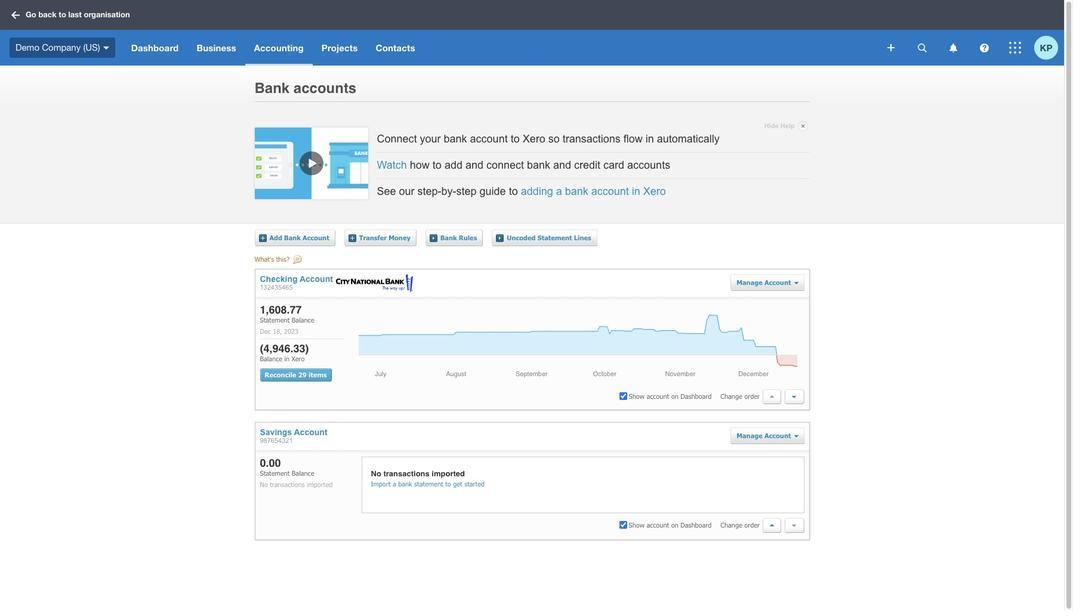 Task type: vqa. For each thing, say whether or not it's contained in the screenshot.
Reconcile
yes



Task type: locate. For each thing, give the bounding box(es) containing it.
1 vertical spatial a
[[393, 480, 396, 488]]

lines
[[574, 234, 591, 242]]

transactions down 0.00
[[270, 481, 305, 489]]

import
[[371, 480, 391, 488]]

manage account
[[737, 279, 791, 286], [737, 432, 791, 440]]

bank down accounting popup button in the left of the page
[[255, 80, 290, 97]]

bank
[[444, 133, 467, 145], [527, 159, 550, 171], [565, 186, 588, 198], [398, 480, 412, 488]]

1 on from the top
[[671, 392, 678, 400]]

1,608.77
[[260, 304, 302, 316]]

0 vertical spatial show
[[629, 392, 645, 400]]

xero
[[523, 133, 545, 145], [643, 186, 666, 198], [292, 355, 305, 363]]

adding a bank account in xero link
[[521, 186, 666, 198]]

banner containing kp
[[0, 0, 1064, 66]]

1 and from the left
[[465, 159, 483, 171]]

1 vertical spatial on
[[671, 521, 678, 529]]

statement inside the '0.00 statement balance no transactions imported'
[[260, 469, 290, 477]]

accounts
[[294, 80, 356, 97], [627, 159, 670, 171]]

show for 0.00
[[629, 521, 645, 529]]

0 horizontal spatial and
[[465, 159, 483, 171]]

1 horizontal spatial a
[[556, 186, 562, 198]]

accounting button
[[245, 30, 313, 66]]

account down card on the top
[[591, 186, 629, 198]]

statement for 1,608.77
[[260, 316, 290, 324]]

2 vertical spatial statement
[[260, 469, 290, 477]]

add bank account
[[269, 234, 329, 242]]

1 order from the top
[[744, 392, 760, 400]]

organisation
[[84, 10, 130, 19]]

0 vertical spatial statement
[[538, 234, 572, 242]]

987654321
[[260, 437, 293, 444]]

1 manage account from the top
[[737, 279, 791, 286]]

1 vertical spatial imported
[[307, 481, 333, 489]]

hide
[[764, 122, 779, 130]]

0 horizontal spatial accounts
[[294, 80, 356, 97]]

Show account on Dashboard checkbox
[[619, 392, 627, 400]]

and
[[465, 159, 483, 171], [553, 159, 571, 171]]

accounts down the projects
[[294, 80, 356, 97]]

balance up 2023
[[292, 316, 314, 324]]

bank right your
[[444, 133, 467, 145]]

2 order from the top
[[744, 521, 760, 529]]

no
[[371, 469, 381, 478], [260, 481, 268, 489]]

items
[[309, 371, 327, 379]]

0 horizontal spatial xero
[[292, 355, 305, 363]]

statement up 18,
[[260, 316, 290, 324]]

1 vertical spatial no
[[260, 481, 268, 489]]

statement inside 1,608.77 statement balance dec 18, 2023
[[260, 316, 290, 324]]

1 vertical spatial in
[[632, 186, 640, 198]]

0 vertical spatial show account on dashboard
[[629, 392, 712, 400]]

0 vertical spatial a
[[556, 186, 562, 198]]

statement inside uncoded statement lines link
[[538, 234, 572, 242]]

show account on dashboard right show account on dashboard option
[[629, 392, 712, 400]]

1 manage from the top
[[737, 279, 763, 286]]

on for 0.00
[[671, 521, 678, 529]]

show right show account on dashboard checkbox at right bottom
[[629, 521, 645, 529]]

2 vertical spatial balance
[[292, 469, 314, 477]]

svg image
[[887, 44, 895, 51]]

1 horizontal spatial no
[[371, 469, 381, 478]]

to left get
[[445, 480, 451, 488]]

1 change order from the top
[[721, 392, 760, 400]]

transactions
[[563, 133, 621, 145], [383, 469, 430, 478], [270, 481, 305, 489]]

in up reconcile
[[284, 355, 290, 363]]

see our step-by-step guide to adding a bank account in xero
[[377, 186, 666, 198]]

2 horizontal spatial in
[[646, 133, 654, 145]]

to inside no transactions imported import a bank statement to get started
[[445, 480, 451, 488]]

imported down savings account 987654321
[[307, 481, 333, 489]]

0 horizontal spatial no
[[260, 481, 268, 489]]

transactions inside no transactions imported import a bank statement to get started
[[383, 469, 430, 478]]

in
[[646, 133, 654, 145], [632, 186, 640, 198], [284, 355, 290, 363]]

manage
[[737, 279, 763, 286], [737, 432, 763, 440]]

dec
[[260, 328, 271, 335]]

svg image
[[11, 11, 20, 19], [1009, 42, 1021, 54], [918, 43, 927, 52], [949, 43, 957, 52], [980, 43, 989, 52], [103, 46, 109, 49]]

company
[[42, 42, 81, 52]]

2 show account on dashboard from the top
[[629, 521, 712, 529]]

0 vertical spatial on
[[671, 392, 678, 400]]

show for 1,608.77
[[629, 392, 645, 400]]

guide
[[480, 186, 506, 198]]

2 vertical spatial in
[[284, 355, 290, 363]]

0 vertical spatial order
[[744, 392, 760, 400]]

2 horizontal spatial xero
[[643, 186, 666, 198]]

1,608.77 statement balance dec 18, 2023
[[260, 304, 314, 335]]

2 change from the top
[[721, 521, 742, 529]]

transfer money
[[359, 234, 410, 242]]

a right import
[[393, 480, 396, 488]]

account
[[303, 234, 329, 242], [300, 274, 333, 284], [764, 279, 791, 286], [294, 428, 327, 437], [764, 432, 791, 440]]

1 change from the top
[[721, 392, 742, 400]]

balance up reconcile
[[260, 355, 282, 363]]

balance for 1,608.77
[[292, 316, 314, 324]]

132435465
[[260, 284, 293, 291]]

0 vertical spatial manage account
[[737, 279, 791, 286]]

order
[[744, 392, 760, 400], [744, 521, 760, 529]]

bank
[[255, 80, 290, 97], [284, 234, 301, 242], [440, 234, 457, 242]]

0 vertical spatial manage
[[737, 279, 763, 286]]

transactions up credit
[[563, 133, 621, 145]]

account right show account on dashboard option
[[647, 392, 669, 400]]

0 vertical spatial no
[[371, 469, 381, 478]]

transfer money link
[[348, 230, 416, 246]]

0 horizontal spatial a
[[393, 480, 396, 488]]

svg image inside demo company (us) popup button
[[103, 46, 109, 49]]

2 vertical spatial transactions
[[270, 481, 305, 489]]

on right show account on dashboard checkbox at right bottom
[[671, 521, 678, 529]]

0 vertical spatial in
[[646, 133, 654, 145]]

balance
[[292, 316, 314, 324], [260, 355, 282, 363], [292, 469, 314, 477]]

2 vertical spatial dashboard
[[680, 521, 712, 529]]

0 horizontal spatial imported
[[307, 481, 333, 489]]

1 vertical spatial order
[[744, 521, 760, 529]]

account inside 'link'
[[303, 234, 329, 242]]

add
[[269, 234, 282, 242]]

to inside banner
[[59, 10, 66, 19]]

0 vertical spatial imported
[[432, 469, 465, 478]]

to
[[59, 10, 66, 19], [511, 133, 520, 145], [433, 159, 442, 171], [509, 186, 518, 198], [445, 480, 451, 488]]

1 show account on dashboard from the top
[[629, 392, 712, 400]]

show account on dashboard
[[629, 392, 712, 400], [629, 521, 712, 529]]

show account on dashboard right show account on dashboard checkbox at right bottom
[[629, 521, 712, 529]]

in right the flow
[[646, 133, 654, 145]]

step-
[[417, 186, 441, 198]]

2 horizontal spatial transactions
[[563, 133, 621, 145]]

and right add
[[465, 159, 483, 171]]

bank rules link
[[430, 230, 483, 246]]

your
[[420, 133, 441, 145]]

bank inside "link"
[[440, 234, 457, 242]]

1 vertical spatial dashboard
[[680, 392, 712, 400]]

0 vertical spatial change
[[721, 392, 742, 400]]

1 vertical spatial change order
[[721, 521, 760, 529]]

manage for 1,608.77
[[737, 279, 763, 286]]

0.00
[[260, 457, 281, 469]]

savings
[[260, 428, 292, 437]]

1 vertical spatial manage
[[737, 432, 763, 440]]

show account on dashboard for 1,608.77
[[629, 392, 712, 400]]

checking account 132435465
[[260, 274, 333, 291]]

in down the flow
[[632, 186, 640, 198]]

1 vertical spatial balance
[[260, 355, 282, 363]]

what's
[[255, 255, 274, 263]]

balance right 0.00
[[292, 469, 314, 477]]

bank left statement
[[398, 480, 412, 488]]

go
[[26, 10, 36, 19]]

1 vertical spatial show
[[629, 521, 645, 529]]

dashboard for 1,608.77
[[680, 392, 712, 400]]

18,
[[273, 328, 282, 335]]

and left credit
[[553, 159, 571, 171]]

a inside no transactions imported import a bank statement to get started
[[393, 480, 396, 488]]

how
[[410, 159, 430, 171]]

1 vertical spatial transactions
[[383, 469, 430, 478]]

transactions inside the '0.00 statement balance no transactions imported'
[[270, 481, 305, 489]]

uncoded statement lines
[[507, 234, 591, 242]]

2 manage account from the top
[[737, 432, 791, 440]]

0 vertical spatial xero
[[523, 133, 545, 145]]

1 vertical spatial statement
[[260, 316, 290, 324]]

bank left rules
[[440, 234, 457, 242]]

statement for 0.00
[[260, 469, 290, 477]]

1 horizontal spatial accounts
[[627, 159, 670, 171]]

statement left lines on the top right of the page
[[538, 234, 572, 242]]

svg image inside go back to last organisation link
[[11, 11, 20, 19]]

0 vertical spatial change order
[[721, 392, 760, 400]]

account up connect
[[470, 133, 508, 145]]

change for 1,608.77
[[721, 392, 742, 400]]

0 vertical spatial dashboard
[[131, 42, 179, 53]]

2 change order from the top
[[721, 521, 760, 529]]

1 horizontal spatial transactions
[[383, 469, 430, 478]]

no down 0.00
[[260, 481, 268, 489]]

0 horizontal spatial transactions
[[270, 481, 305, 489]]

demo company (us) button
[[0, 30, 122, 66]]

card
[[603, 159, 624, 171]]

dashboard link
[[122, 30, 188, 66]]

money
[[389, 234, 410, 242]]

2 manage from the top
[[737, 432, 763, 440]]

balance inside the '0.00 statement balance no transactions imported'
[[292, 469, 314, 477]]

help
[[780, 122, 795, 130]]

kp button
[[1034, 30, 1064, 66]]

back
[[38, 10, 57, 19]]

bank down credit
[[565, 186, 588, 198]]

0 vertical spatial transactions
[[563, 133, 621, 145]]

2 show from the top
[[629, 521, 645, 529]]

see
[[377, 186, 396, 198]]

a right adding
[[556, 186, 562, 198]]

connect
[[486, 159, 524, 171]]

0 horizontal spatial in
[[284, 355, 290, 363]]

rules
[[459, 234, 477, 242]]

1 horizontal spatial and
[[553, 159, 571, 171]]

imported
[[432, 469, 465, 478], [307, 481, 333, 489]]

account
[[470, 133, 508, 145], [591, 186, 629, 198], [647, 392, 669, 400], [647, 521, 669, 529]]

import a bank statement to get started link
[[371, 480, 485, 488]]

on right show account on dashboard option
[[671, 392, 678, 400]]

to left last
[[59, 10, 66, 19]]

transactions up import a bank statement to get started 'link'
[[383, 469, 430, 478]]

1 show from the top
[[629, 392, 645, 400]]

no up import
[[371, 469, 381, 478]]

imported inside no transactions imported import a bank statement to get started
[[432, 469, 465, 478]]

change order
[[721, 392, 760, 400], [721, 521, 760, 529]]

1 vertical spatial show account on dashboard
[[629, 521, 712, 529]]

0 vertical spatial balance
[[292, 316, 314, 324]]

statement down 987654321
[[260, 469, 290, 477]]

checking
[[260, 274, 298, 284]]

statement
[[538, 234, 572, 242], [260, 316, 290, 324], [260, 469, 290, 477]]

1 horizontal spatial imported
[[432, 469, 465, 478]]

balance inside 1,608.77 statement balance dec 18, 2023
[[292, 316, 314, 324]]

1 vertical spatial manage account
[[737, 432, 791, 440]]

on
[[671, 392, 678, 400], [671, 521, 678, 529]]

add
[[445, 159, 462, 171]]

banner
[[0, 0, 1064, 66]]

so
[[548, 133, 560, 145]]

imported up get
[[432, 469, 465, 478]]

1 vertical spatial change
[[721, 521, 742, 529]]

2 vertical spatial xero
[[292, 355, 305, 363]]

show right show account on dashboard option
[[629, 392, 645, 400]]

accounts down the flow
[[627, 159, 670, 171]]

change
[[721, 392, 742, 400], [721, 521, 742, 529]]

1 horizontal spatial xero
[[523, 133, 545, 145]]

2 on from the top
[[671, 521, 678, 529]]

business button
[[188, 30, 245, 66]]

bank right add
[[284, 234, 301, 242]]

by-
[[441, 186, 456, 198]]



Task type: describe. For each thing, give the bounding box(es) containing it.
order for 0.00
[[744, 521, 760, 529]]

account inside checking account 132435465
[[300, 274, 333, 284]]

watch
[[377, 159, 407, 171]]

0.00 statement balance no transactions imported
[[260, 457, 333, 489]]

account right show account on dashboard checkbox at right bottom
[[647, 521, 669, 529]]

uncoded statement lines link
[[496, 230, 597, 246]]

in inside (4,946.33) balance in xero
[[284, 355, 290, 363]]

contacts
[[376, 42, 415, 53]]

(4,946.33) balance in xero
[[260, 343, 309, 363]]

no inside the '0.00 statement balance no transactions imported'
[[260, 481, 268, 489]]

transfer
[[359, 234, 387, 242]]

dashboard inside banner
[[131, 42, 179, 53]]

our
[[399, 186, 414, 198]]

1 vertical spatial accounts
[[627, 159, 670, 171]]

uncoded
[[507, 234, 536, 242]]

contacts button
[[367, 30, 424, 66]]

started
[[464, 480, 485, 488]]

projects button
[[313, 30, 367, 66]]

Show account on Dashboard checkbox
[[619, 521, 627, 529]]

adding
[[521, 186, 553, 198]]

change order for 1,608.77
[[721, 392, 760, 400]]

bank for bank rules
[[440, 234, 457, 242]]

savings account 987654321
[[260, 428, 327, 444]]

what's this? link
[[255, 255, 304, 266]]

change order for 0.00
[[721, 521, 760, 529]]

balance inside (4,946.33) balance in xero
[[260, 355, 282, 363]]

to up watch how to add and connect bank and credit card accounts
[[511, 133, 520, 145]]

connect
[[377, 133, 417, 145]]

connect your bank account to xero so transactions flow in automatically
[[377, 133, 720, 145]]

balance for 0.00
[[292, 469, 314, 477]]

accounting
[[254, 42, 304, 53]]

flow
[[623, 133, 643, 145]]

demo
[[16, 42, 39, 52]]

bank inside 'link'
[[284, 234, 301, 242]]

credit
[[574, 159, 600, 171]]

1 vertical spatial xero
[[643, 186, 666, 198]]

1 horizontal spatial in
[[632, 186, 640, 198]]

no transactions imported import a bank statement to get started
[[371, 469, 485, 488]]

demo company (us)
[[16, 42, 100, 52]]

reconcile
[[265, 371, 296, 379]]

kp
[[1040, 42, 1052, 53]]

bank inside no transactions imported import a bank statement to get started
[[398, 480, 412, 488]]

bank up adding
[[527, 159, 550, 171]]

bank accounts
[[255, 80, 356, 97]]

change for 0.00
[[721, 521, 742, 529]]

account inside savings account 987654321
[[294, 428, 327, 437]]

order for 1,608.77
[[744, 392, 760, 400]]

2023
[[284, 328, 298, 335]]

business
[[197, 42, 236, 53]]

2 and from the left
[[553, 159, 571, 171]]

automatically
[[657, 133, 720, 145]]

(us)
[[83, 42, 100, 52]]

hide help
[[764, 122, 795, 130]]

hide help link
[[764, 119, 808, 133]]

imported inside the '0.00 statement balance no transactions imported'
[[307, 481, 333, 489]]

bank rules
[[440, 234, 477, 242]]

on for 1,608.77
[[671, 392, 678, 400]]

watch link
[[377, 159, 407, 171]]

step
[[456, 186, 477, 198]]

to right the guide in the left of the page
[[509, 186, 518, 198]]

watch how to add and connect bank and credit card accounts
[[377, 159, 670, 171]]

reconcile 29 items
[[265, 371, 327, 379]]

xero inside (4,946.33) balance in xero
[[292, 355, 305, 363]]

29
[[298, 371, 307, 379]]

manage account for 1,608.77
[[737, 279, 791, 286]]

statement for uncoded
[[538, 234, 572, 242]]

this?
[[276, 255, 290, 263]]

go back to last organisation
[[26, 10, 130, 19]]

bank for bank accounts
[[255, 80, 290, 97]]

statement
[[414, 480, 443, 488]]

manage account for 0.00
[[737, 432, 791, 440]]

to left add
[[433, 159, 442, 171]]

show account on dashboard for 0.00
[[629, 521, 712, 529]]

what's this?
[[255, 255, 290, 263]]

last
[[68, 10, 82, 19]]

no inside no transactions imported import a bank statement to get started
[[371, 469, 381, 478]]

projects
[[322, 42, 358, 53]]

(4,946.33)
[[260, 343, 309, 355]]

0 vertical spatial accounts
[[294, 80, 356, 97]]

add bank account link
[[259, 230, 335, 246]]

manage for 0.00
[[737, 432, 763, 440]]

get
[[453, 480, 462, 488]]

dashboard for 0.00
[[680, 521, 712, 529]]

go back to last organisation link
[[7, 4, 137, 26]]



